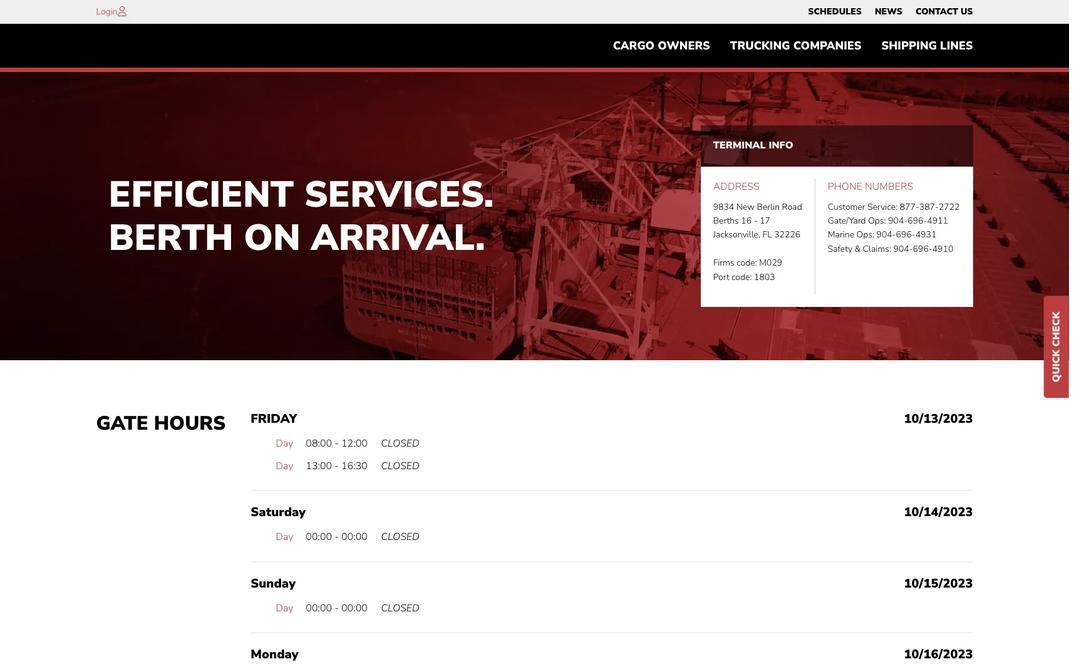 Task type: vqa. For each thing, say whether or not it's contained in the screenshot.
3rd Closed from the top of the page
yes



Task type: locate. For each thing, give the bounding box(es) containing it.
info
[[769, 139, 794, 153]]

ops: down service:
[[869, 215, 887, 227]]

day
[[276, 437, 294, 451], [276, 459, 294, 473], [276, 530, 294, 544], [276, 602, 294, 615]]

904- down 877-
[[889, 215, 908, 227]]

code:
[[737, 257, 758, 269], [732, 271, 752, 283]]

day left 13:00
[[276, 459, 294, 473]]

menu bar containing schedules
[[802, 3, 980, 21]]

00:00 - 00:00
[[306, 530, 368, 544], [306, 602, 368, 615]]

login
[[96, 6, 118, 18]]

owners
[[658, 38, 711, 53]]

closed for friday
[[381, 437, 420, 451]]

quick
[[1050, 350, 1064, 383]]

0 vertical spatial ops:
[[869, 215, 887, 227]]

4910
[[933, 243, 954, 255]]

0 vertical spatial 696-
[[908, 215, 928, 227]]

00:00
[[306, 530, 332, 544], [342, 530, 368, 544], [306, 602, 332, 615], [342, 602, 368, 615]]

4 closed from the top
[[381, 602, 420, 615]]

service:
[[868, 201, 898, 213]]

schedules
[[809, 6, 862, 18]]

menu bar
[[802, 3, 980, 21], [603, 33, 984, 59]]

login link
[[96, 6, 118, 18]]

gate/yard
[[828, 215, 867, 227]]

16:30
[[342, 459, 368, 473]]

sunday
[[251, 575, 296, 592]]

day down sunday on the bottom left of page
[[276, 602, 294, 615]]

menu bar up shipping
[[802, 3, 980, 21]]

menu bar down schedules link
[[603, 33, 984, 59]]

0 vertical spatial 00:00 - 00:00
[[306, 530, 368, 544]]

day down the saturday
[[276, 530, 294, 544]]

trucking
[[731, 38, 791, 53]]

address
[[714, 180, 760, 194]]

phone numbers
[[828, 180, 914, 194]]

us
[[961, 6, 974, 18]]

contact
[[916, 6, 959, 18]]

marine
[[828, 229, 855, 241]]

10/14/2023
[[905, 504, 974, 521]]

shipping lines
[[882, 38, 974, 53]]

customer service: 877-387-2722 gate/yard ops: 904-696-4911 marine ops: 904-696-4931 safety & claims: 904-696-4910
[[828, 201, 961, 255]]

closed
[[381, 437, 420, 451], [381, 459, 420, 473], [381, 530, 420, 544], [381, 602, 420, 615]]

trucking companies link
[[721, 33, 872, 59]]

2 vertical spatial 696-
[[914, 243, 933, 255]]

cargo owners
[[613, 38, 711, 53]]

new
[[737, 201, 755, 213]]

shipping lines link
[[872, 33, 984, 59]]

3 day from the top
[[276, 530, 294, 544]]

4 day from the top
[[276, 602, 294, 615]]

user image
[[118, 6, 126, 16]]

day down friday
[[276, 437, 294, 451]]

- inside 9834 new berlin road berths 16 - 17 jacksonville, fl 32226
[[754, 215, 758, 227]]

17
[[760, 215, 771, 227]]

arrival.
[[311, 213, 486, 263]]

shipping
[[882, 38, 938, 53]]

00:00 - 00:00 for sunday
[[306, 602, 368, 615]]

port
[[714, 271, 730, 283]]

2 00:00 - 00:00 from the top
[[306, 602, 368, 615]]

fl
[[763, 229, 773, 241]]

9834
[[714, 201, 735, 213]]

-
[[754, 215, 758, 227], [335, 437, 339, 451], [335, 459, 339, 473], [335, 530, 339, 544], [335, 602, 339, 615]]

claims:
[[863, 243, 892, 255]]

904- right the claims:
[[894, 243, 914, 255]]

code: right port
[[732, 271, 752, 283]]

4911
[[928, 215, 949, 227]]

gate
[[96, 411, 148, 437]]

check
[[1050, 312, 1064, 347]]

schedules link
[[809, 3, 862, 21]]

3 closed from the top
[[381, 530, 420, 544]]

696-
[[908, 215, 928, 227], [897, 229, 916, 241], [914, 243, 933, 255]]

16
[[742, 215, 752, 227]]

904- up the claims:
[[877, 229, 897, 241]]

hours
[[154, 411, 226, 437]]

firms
[[714, 257, 735, 269]]

1 00:00 - 00:00 from the top
[[306, 530, 368, 544]]

efficient
[[109, 170, 294, 219]]

day for friday
[[276, 437, 294, 451]]

0 vertical spatial code:
[[737, 257, 758, 269]]

13:00
[[306, 459, 332, 473]]

1 closed from the top
[[381, 437, 420, 451]]

ops:
[[869, 215, 887, 227], [857, 229, 875, 241]]

companies
[[794, 38, 862, 53]]

1 vertical spatial 00:00 - 00:00
[[306, 602, 368, 615]]

ops: up &
[[857, 229, 875, 241]]

904-
[[889, 215, 908, 227], [877, 229, 897, 241], [894, 243, 914, 255]]

1 vertical spatial ops:
[[857, 229, 875, 241]]

numbers
[[866, 180, 914, 194]]

1 vertical spatial menu bar
[[603, 33, 984, 59]]

1 day from the top
[[276, 437, 294, 451]]

closed for sunday
[[381, 602, 420, 615]]

1 vertical spatial 696-
[[897, 229, 916, 241]]

0 vertical spatial 904-
[[889, 215, 908, 227]]

code: up 1803
[[737, 257, 758, 269]]

0 vertical spatial menu bar
[[802, 3, 980, 21]]



Task type: describe. For each thing, give the bounding box(es) containing it.
- for sunday
[[335, 602, 339, 615]]

saturday
[[251, 504, 306, 521]]

10/16/2023
[[905, 646, 974, 663]]

quick check link
[[1045, 296, 1070, 398]]

menu bar containing cargo owners
[[603, 33, 984, 59]]

cargo owners link
[[603, 33, 721, 59]]

08:00 - 12:00
[[306, 437, 368, 451]]

day for sunday
[[276, 602, 294, 615]]

day for saturday
[[276, 530, 294, 544]]

08:00
[[306, 437, 332, 451]]

customer
[[828, 201, 866, 213]]

contact us
[[916, 6, 974, 18]]

services.
[[304, 170, 494, 219]]

gate hours
[[96, 411, 226, 437]]

- for friday
[[335, 437, 339, 451]]

13:00 - 16:30
[[306, 459, 368, 473]]

10/13/2023
[[905, 411, 974, 427]]

lines
[[941, 38, 974, 53]]

jacksonville,
[[714, 229, 761, 241]]

safety
[[828, 243, 853, 255]]

2722
[[939, 201, 961, 213]]

10/15/2023
[[905, 575, 974, 592]]

1 vertical spatial code:
[[732, 271, 752, 283]]

00:00 - 00:00 for saturday
[[306, 530, 368, 544]]

1803
[[755, 271, 776, 283]]

firms code:  m029 port code:  1803
[[714, 257, 783, 283]]

cargo
[[613, 38, 655, 53]]

efficient services. berth on arrival.
[[109, 170, 494, 263]]

trucking companies
[[731, 38, 862, 53]]

berth
[[109, 213, 234, 263]]

terminal
[[714, 139, 766, 153]]

on
[[244, 213, 301, 263]]

12:00
[[342, 437, 368, 451]]

4931
[[916, 229, 937, 241]]

877-
[[901, 201, 920, 213]]

berths
[[714, 215, 739, 227]]

m029
[[760, 257, 783, 269]]

monday
[[251, 646, 299, 663]]

2 closed from the top
[[381, 459, 420, 473]]

&
[[855, 243, 861, 255]]

terminal info
[[714, 139, 794, 153]]

1 vertical spatial 904-
[[877, 229, 897, 241]]

friday
[[251, 411, 297, 427]]

2 vertical spatial 904-
[[894, 243, 914, 255]]

32226
[[775, 229, 801, 241]]

road
[[783, 201, 803, 213]]

387-
[[920, 201, 939, 213]]

closed for saturday
[[381, 530, 420, 544]]

- for saturday
[[335, 530, 339, 544]]

news link
[[876, 3, 903, 21]]

quick check
[[1050, 312, 1064, 383]]

phone
[[828, 180, 863, 194]]

news
[[876, 6, 903, 18]]

berlin
[[758, 201, 780, 213]]

2 day from the top
[[276, 459, 294, 473]]

contact us link
[[916, 3, 974, 21]]

9834 new berlin road berths 16 - 17 jacksonville, fl 32226
[[714, 201, 803, 241]]



